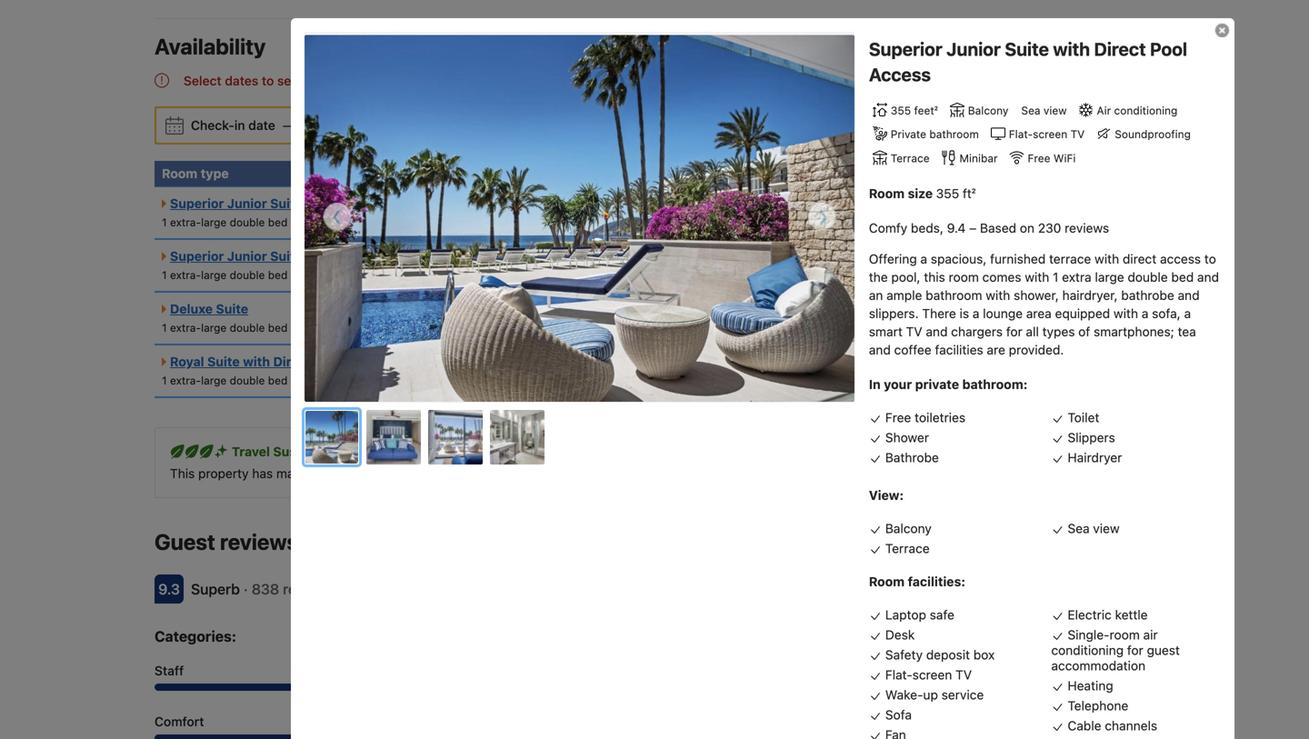 Task type: locate. For each thing, give the bounding box(es) containing it.
0 vertical spatial room
[[949, 270, 979, 285]]

tv inside the offering a spacious, furnished terrace with direct access to the pool, this room comes with 1 extra large double bed and an ample bathroom with shower, hairdryer, bathrobe and slippers. there is a lounge area equipped with a sofa, a smart tv and chargers for all types of smartphones; tea and coffee facilities are provided.
[[906, 324, 923, 339]]

extra- down "room type"
[[170, 216, 201, 229]]

1 horizontal spatial check-
[[301, 118, 344, 133]]

to inside the offering a spacious, furnished terrace with direct access to the pool, this room comes with 1 extra large double bed and an ample bathroom with shower, hairdryer, bathrobe and slippers. there is a lounge area equipped with a sofa, a smart tv and chargers for all types of smartphones; tea and coffee facilities are provided.
[[1205, 251, 1217, 266]]

1 vertical spatial bathroom
[[926, 288, 983, 303]]

free
[[1028, 152, 1051, 165], [886, 410, 912, 425]]

electric
[[1068, 607, 1112, 622]]

2 vertical spatial to
[[649, 466, 661, 481]]

1 vertical spatial pool
[[377, 249, 405, 264]]

superior for 'superior junior suite with direct pool access' 'link'
[[170, 249, 224, 264]]

this
[[170, 466, 195, 481]]

wake-up service
[[886, 687, 984, 702]]

0 vertical spatial bathroom
[[930, 128, 979, 141]]

0 vertical spatial to
[[262, 73, 274, 88]]

suite
[[1005, 38, 1049, 60], [270, 196, 303, 211], [270, 249, 303, 264], [216, 302, 248, 317], [207, 354, 240, 369]]

1 vertical spatial this
[[924, 270, 946, 285]]

1 for royal suite with direct pool access
[[162, 374, 167, 387]]

to left one
[[649, 466, 661, 481]]

1 horizontal spatial date
[[367, 118, 394, 133]]

party
[[769, 466, 799, 481]]

screen up the up at the right bottom
[[913, 667, 952, 682]]

laptop
[[886, 607, 927, 622]]

3 extra- from the top
[[170, 322, 201, 334]]

and down there
[[926, 324, 948, 339]]

screen
[[1033, 128, 1068, 141], [913, 667, 952, 682]]

0 vertical spatial 355
[[891, 104, 911, 117]]

355 up private in the right top of the page
[[891, 104, 911, 117]]

0 horizontal spatial flat-
[[886, 667, 913, 682]]

sea
[[1022, 104, 1041, 117], [1068, 521, 1090, 536]]

a right is
[[973, 306, 980, 321]]

tv up coffee at the top right of the page
[[906, 324, 923, 339]]

pool up the beds
[[377, 249, 405, 264]]

feet²
[[914, 104, 938, 117]]

flat-screen tv up the free wifi
[[1009, 128, 1085, 141]]

3 1 extra-large double bed from the top
[[162, 322, 288, 334]]

large inside the offering a spacious, furnished terrace with direct access to the pool, this room comes with 1 extra large double bed and an ample bathroom with shower, hairdryer, bathrobe and slippers. there is a lounge area equipped with a sofa, a smart tv and chargers for all types of smartphones; tea and coffee facilities are provided.
[[1095, 270, 1125, 285]]

to right access
[[1205, 251, 1217, 266]]

bathrobe
[[886, 450, 939, 465]]

1 sustainability from the left
[[479, 466, 556, 481]]

1 horizontal spatial to
[[649, 466, 661, 481]]

double down superior junior suite
[[230, 216, 265, 229]]

location 9.5 meter
[[836, 735, 1155, 739]]

check-out date button
[[294, 109, 402, 142]]

0 horizontal spatial access
[[345, 354, 390, 369]]

0 vertical spatial balcony
[[968, 104, 1009, 117]]

1 extra-large double bed down deluxe suite
[[162, 322, 288, 334]]

large up hairdryer,
[[1095, 270, 1125, 285]]

desk
[[886, 627, 915, 642]]

sustainability up view: at the bottom
[[803, 466, 880, 481]]

furnished
[[990, 251, 1046, 266]]

1 extra-large double bed down royal
[[162, 374, 288, 387]]

0 vertical spatial room
[[162, 166, 198, 181]]

0 vertical spatial flat-screen tv
[[1009, 128, 1085, 141]]

sustainability
[[479, 466, 556, 481], [803, 466, 880, 481]]

of left guests
[[799, 166, 812, 181]]

has
[[252, 466, 273, 481]]

flat-screen tv up the up at the right bottom
[[886, 667, 972, 682]]

2 single beds
[[327, 269, 396, 282]]

bed up 'superior junior suite with direct pool access' 'link'
[[268, 216, 288, 229]]

free for free wifi
[[1028, 152, 1051, 165]]

tv up wifi
[[1071, 128, 1085, 141]]

and down "smart"
[[869, 342, 891, 357]]

0 vertical spatial sea
[[1022, 104, 1041, 117]]

0 vertical spatial access
[[869, 64, 931, 85]]

0 horizontal spatial pool
[[315, 354, 342, 369]]

check- right —
[[301, 118, 344, 133]]

0 vertical spatial for
[[1007, 324, 1023, 339]]

for down air
[[1128, 643, 1144, 658]]

safe
[[930, 607, 955, 622]]

2 horizontal spatial pool
[[1150, 38, 1188, 60]]

superb
[[191, 581, 240, 598]]

large down royal
[[201, 374, 227, 387]]

1 extra-large double bed for superior
[[162, 216, 288, 229]]

1 horizontal spatial flat-screen tv
[[1009, 128, 1085, 141]]

bed for superior junior suite
[[268, 216, 288, 229]]

sofa,
[[1152, 306, 1181, 321]]

0 horizontal spatial for
[[1007, 324, 1023, 339]]

0 horizontal spatial free
[[886, 410, 912, 425]]

1 vertical spatial terrace
[[886, 541, 930, 556]]

0 horizontal spatial sustainability
[[479, 466, 556, 481]]

0 horizontal spatial tv
[[906, 324, 923, 339]]

third
[[738, 466, 765, 481]]

conditioning up soundproofing
[[1115, 104, 1178, 117]]

for
[[1007, 324, 1023, 339], [1128, 643, 1144, 658]]

1 horizontal spatial this
[[924, 270, 946, 285]]

terrace up room facilities: ​
[[886, 541, 930, 556]]

2 vertical spatial direct
[[273, 354, 312, 369]]

check-in date button
[[184, 109, 283, 142]]

out
[[344, 118, 364, 133]]

0 horizontal spatial or
[[313, 269, 324, 282]]

1 vertical spatial room
[[869, 186, 905, 201]]

an
[[869, 288, 883, 303]]

1 vertical spatial view
[[1093, 521, 1120, 536]]

bathroom inside the offering a spacious, furnished terrace with direct access to the pool, this room comes with 1 extra large double bed and an ample bathroom with shower, hairdryer, bathrobe and slippers. there is a lounge area equipped with a sofa, a smart tv and chargers for all types of smartphones; tea and coffee facilities are provided.
[[926, 288, 983, 303]]

1 vertical spatial access
[[408, 249, 453, 264]]

1 horizontal spatial view
[[1093, 521, 1120, 536]]

1 for superior junior suite
[[162, 216, 167, 229]]

cleanliness
[[836, 664, 905, 679]]

electric kettle
[[1068, 607, 1148, 622]]

view
[[1044, 104, 1067, 117], [1093, 521, 1120, 536]]

room left type
[[162, 166, 198, 181]]

2 horizontal spatial access
[[869, 64, 931, 85]]

one
[[664, 466, 686, 481]]

1 extra-large double bed up deluxe suite
[[162, 269, 288, 282]]

conditioning down single-
[[1052, 643, 1124, 658]]

2 extra- from the top
[[170, 269, 201, 282]]

bed inside the offering a spacious, furnished terrace with direct access to the pool, this room comes with 1 extra large double bed and an ample bathroom with shower, hairdryer, bathrobe and slippers. there is a lounge area equipped with a sofa, a smart tv and chargers for all types of smartphones; tea and coffee facilities are provided.
[[1172, 270, 1194, 285]]

2 vertical spatial room
[[869, 574, 905, 589]]

junior for 'superior junior suite with direct pool access' 'link'
[[227, 249, 267, 264]]

1 1 extra-large double bed from the top
[[162, 216, 288, 229]]

to left see
[[262, 73, 274, 88]]

1 extra-large double bed
[[162, 216, 288, 229], [162, 269, 288, 282], [162, 322, 288, 334], [162, 374, 288, 387]]

see
[[277, 73, 299, 88]]

offering
[[869, 251, 917, 266]]

double down deluxe suite
[[230, 322, 265, 334]]

2 vertical spatial superior
[[170, 249, 224, 264]]

deluxe
[[170, 302, 213, 317]]

4 extra- from the top
[[170, 374, 201, 387]]

single-
[[1068, 627, 1110, 642]]

for inside the offering a spacious, furnished terrace with direct access to the pool, this room comes with 1 extra large double bed and an ample bathroom with shower, hairdryer, bathrobe and slippers. there is a lounge area equipped with a sofa, a smart tv and chargers for all types of smartphones; tea and coffee facilities are provided.
[[1007, 324, 1023, 339]]

2 vertical spatial access
[[345, 354, 390, 369]]

sustainability down photo of superior junior suite with direct pool access #4
[[479, 466, 556, 481]]

1 horizontal spatial for
[[1128, 643, 1144, 658]]

0 horizontal spatial balcony
[[886, 521, 932, 536]]

sofa
[[886, 707, 912, 722]]

select dates to see this property's availability and prices
[[184, 73, 523, 88]]

pool down 2
[[315, 354, 342, 369]]

double inside the offering a spacious, furnished terrace with direct access to the pool, this room comes with 1 extra large double bed and an ample bathroom with shower, hairdryer, bathrobe and slippers. there is a lounge area equipped with a sofa, a smart tv and chargers for all types of smartphones; tea and coffee facilities are provided.
[[1128, 270, 1168, 285]]

2 1 extra-large double bed from the top
[[162, 269, 288, 282]]

sea view
[[1022, 104, 1067, 117], [1068, 521, 1120, 536]]

superior junior suite with direct pool access up 2
[[170, 249, 453, 264]]

4 1 extra-large double bed from the top
[[162, 374, 288, 387]]

superior junior suite with direct pool access up air
[[869, 38, 1188, 85]]

0 horizontal spatial room
[[949, 270, 979, 285]]

0 vertical spatial view
[[1044, 104, 1067, 117]]

view down hairdryer
[[1093, 521, 1120, 536]]

room down the spacious,
[[949, 270, 979, 285]]

1 horizontal spatial of
[[1079, 324, 1091, 339]]

shower,
[[1014, 288, 1059, 303]]

large down 'superior junior suite' link
[[201, 216, 227, 229]]

1 inside the offering a spacious, furnished terrace with direct access to the pool, this room comes with 1 extra large double bed and an ample bathroom with shower, hairdryer, bathrobe and slippers. there is a lounge area equipped with a sofa, a smart tv and chargers for all types of smartphones; tea and coffee facilities are provided.
[[1053, 270, 1059, 285]]

sea up the free wifi
[[1022, 104, 1041, 117]]

check- down select
[[191, 118, 234, 133]]

room up laptop
[[869, 574, 905, 589]]

or
[[313, 269, 324, 282], [689, 466, 701, 481]]

reviews up terrace
[[1065, 220, 1110, 235]]

1 vertical spatial tv
[[906, 324, 923, 339]]

reviews up superb · 838 reviews
[[220, 529, 298, 555]]

or right one
[[689, 466, 701, 481]]

0 vertical spatial junior
[[947, 38, 1001, 60]]

date right in
[[249, 118, 275, 133]]

this right see
[[302, 73, 324, 88]]

bed for royal suite with direct pool access
[[268, 374, 288, 387]]

bathroom
[[930, 128, 979, 141], [926, 288, 983, 303]]

bed
[[268, 216, 288, 229], [268, 269, 288, 282], [1172, 270, 1194, 285], [268, 322, 288, 334], [268, 374, 288, 387]]

355 left ft²
[[936, 186, 960, 201]]

extra- down royal
[[170, 374, 201, 387]]

superior for 'superior junior suite' link
[[170, 196, 224, 211]]

superior junior suite with direct pool access link
[[162, 249, 453, 264]]

and down access
[[1198, 270, 1220, 285]]

2 horizontal spatial to
[[1205, 251, 1217, 266]]

3+
[[386, 444, 403, 459]]

bathroom up is
[[926, 288, 983, 303]]

cable
[[1068, 718, 1102, 733]]

balcony down view: at the bottom
[[886, 521, 932, 536]]

2 horizontal spatial tv
[[1071, 128, 1085, 141]]

superior down "room type"
[[170, 196, 224, 211]]

view up the free wifi
[[1044, 104, 1067, 117]]

0 horizontal spatial this
[[302, 73, 324, 88]]

balcony up the minibar
[[968, 104, 1009, 117]]

room size 355 ft²
[[869, 186, 976, 201]]

1 vertical spatial for
[[1128, 643, 1144, 658]]

this property has made huge commitments towards sustainability by subscribing to one or more third party sustainability certifications.
[[170, 466, 963, 481]]

bed down 'superior junior suite with direct pool access' 'link'
[[268, 269, 288, 282]]

photo of superior junior suite with direct pool access #1 image
[[305, 35, 855, 402], [306, 411, 360, 466]]

0 vertical spatial or
[[313, 269, 324, 282]]

pool up air conditioning
[[1150, 38, 1188, 60]]

0 vertical spatial this
[[302, 73, 324, 88]]

sea view down hairdryer
[[1068, 521, 1120, 536]]

bed down royal suite with direct pool access link
[[268, 374, 288, 387]]

and left prices
[[460, 73, 483, 88]]

extra- for royal suite with direct pool access
[[170, 374, 201, 387]]

1 vertical spatial of
[[1079, 324, 1091, 339]]

1 horizontal spatial direct
[[336, 249, 374, 264]]

based
[[980, 220, 1017, 235]]

1 vertical spatial free
[[886, 410, 912, 425]]

double down royal suite with direct pool access link
[[230, 374, 265, 387]]

lounge
[[983, 306, 1023, 321]]

0 horizontal spatial 355
[[891, 104, 911, 117]]

toilet
[[1068, 410, 1100, 425]]

0 vertical spatial free
[[1028, 152, 1051, 165]]

reviews right 838
[[283, 581, 335, 598]]

room left size
[[869, 186, 905, 201]]

1 vertical spatial to
[[1205, 251, 1217, 266]]

0 horizontal spatial superior junior suite with direct pool access
[[170, 249, 453, 264]]

screen up the free wifi
[[1033, 128, 1068, 141]]

0 vertical spatial of
[[799, 166, 812, 181]]

or left 2
[[313, 269, 324, 282]]

double up bathrobe
[[1128, 270, 1168, 285]]

1 horizontal spatial sea view
[[1068, 521, 1120, 536]]

channels
[[1105, 718, 1158, 733]]

superior up 355 feet²
[[869, 38, 943, 60]]

flat- down safety
[[886, 667, 913, 682]]

service
[[942, 687, 984, 702]]

room for room size 355 ft²
[[869, 186, 905, 201]]

0 vertical spatial superior junior suite with direct pool access
[[869, 38, 1188, 85]]

1 extra- from the top
[[170, 216, 201, 229]]

terrace down private in the right top of the page
[[891, 152, 930, 165]]

1 horizontal spatial sustainability
[[803, 466, 880, 481]]

by
[[559, 466, 574, 481]]

superior up deluxe
[[170, 249, 224, 264]]

1 vertical spatial conditioning
[[1052, 643, 1124, 658]]

0 horizontal spatial view
[[1044, 104, 1067, 117]]

2 horizontal spatial direct
[[1095, 38, 1146, 60]]

0 vertical spatial conditioning
[[1115, 104, 1178, 117]]

1 vertical spatial reviews
[[220, 529, 298, 555]]

for left all
[[1007, 324, 1023, 339]]

bed up royal suite with direct pool access link
[[268, 322, 288, 334]]

photo of superior junior suite with direct pool access #3 image
[[428, 410, 483, 465]]

0 horizontal spatial check-
[[191, 118, 234, 133]]

sea down hairdryer
[[1068, 521, 1090, 536]]

subscribing
[[577, 466, 645, 481]]

sea view up the free wifi
[[1022, 104, 1067, 117]]

1 vertical spatial screen
[[913, 667, 952, 682]]

0 horizontal spatial date
[[249, 118, 275, 133]]

double for deluxe suite
[[230, 322, 265, 334]]

0 vertical spatial flat-
[[1009, 128, 1033, 141]]

for inside single-room air conditioning for guest accommodation
[[1128, 643, 1144, 658]]

and
[[460, 73, 483, 88], [1198, 270, 1220, 285], [1178, 288, 1200, 303], [926, 324, 948, 339], [869, 342, 891, 357]]

1 horizontal spatial free
[[1028, 152, 1051, 165]]

extra- up deluxe
[[170, 269, 201, 282]]

1 check- from the left
[[191, 118, 234, 133]]

conditioning inside single-room air conditioning for guest accommodation
[[1052, 643, 1124, 658]]

room
[[162, 166, 198, 181], [869, 186, 905, 201], [869, 574, 905, 589]]

room for room type
[[162, 166, 198, 181]]

extra- for deluxe suite
[[170, 322, 201, 334]]

this right pool,
[[924, 270, 946, 285]]

equipped
[[1055, 306, 1111, 321]]

a
[[921, 251, 928, 266], [973, 306, 980, 321], [1142, 306, 1149, 321], [1185, 306, 1191, 321]]

extra- down deluxe
[[170, 322, 201, 334]]

flat-screen tv
[[1009, 128, 1085, 141], [886, 667, 972, 682]]

flat-
[[1009, 128, 1033, 141], [886, 667, 913, 682]]

date right out
[[367, 118, 394, 133]]

1 vertical spatial sea view
[[1068, 521, 1120, 536]]

0 vertical spatial screen
[[1033, 128, 1068, 141]]

beds
[[371, 269, 396, 282]]

room down kettle
[[1110, 627, 1140, 642]]

guest reviews
[[155, 529, 298, 555]]

large up deluxe suite
[[201, 269, 227, 282]]

0 horizontal spatial sea view
[[1022, 104, 1067, 117]]

free left wifi
[[1028, 152, 1051, 165]]

free up shower at the bottom of the page
[[886, 410, 912, 425]]

tv up service at the right bottom of the page
[[956, 667, 972, 682]]

bathroom:
[[963, 377, 1028, 392]]

balcony
[[968, 104, 1009, 117], [886, 521, 932, 536]]

1 vertical spatial flat-screen tv
[[886, 667, 972, 682]]

1 extra-large double bed down 'superior junior suite' link
[[162, 216, 288, 229]]

1 horizontal spatial screen
[[1033, 128, 1068, 141]]

double for royal suite with direct pool access
[[230, 374, 265, 387]]

comfy beds, 9.4 –                       based on  230 reviews
[[869, 220, 1110, 235]]

1 vertical spatial superior junior suite with direct pool access
[[170, 249, 453, 264]]

large down deluxe suite
[[201, 322, 227, 334]]

1 horizontal spatial room
[[1110, 627, 1140, 642]]

2 vertical spatial tv
[[956, 667, 972, 682]]

0 horizontal spatial direct
[[273, 354, 312, 369]]

access
[[1160, 251, 1201, 266]]

bathroom up the minibar
[[930, 128, 979, 141]]

tea
[[1178, 324, 1197, 339]]

ft²
[[963, 186, 976, 201]]

smartphones;
[[1094, 324, 1175, 339]]

direct
[[1123, 251, 1157, 266]]

flat- up the free wifi
[[1009, 128, 1033, 141]]

of down the equipped
[[1079, 324, 1091, 339]]

bed down access
[[1172, 270, 1194, 285]]

1
[[162, 216, 167, 229], [162, 269, 167, 282], [1053, 270, 1059, 285], [162, 322, 167, 334], [162, 374, 167, 387]]

1 vertical spatial direct
[[336, 249, 374, 264]]



Task type: describe. For each thing, give the bounding box(es) containing it.
facilities
[[935, 342, 984, 357]]

more
[[705, 466, 735, 481]]

free for free toiletries
[[886, 410, 912, 425]]

wifi
[[1054, 152, 1076, 165]]

0 horizontal spatial of
[[799, 166, 812, 181]]

–
[[970, 220, 977, 235]]

superior junior suite
[[170, 196, 303, 211]]

1 vertical spatial flat-
[[886, 667, 913, 682]]

large for superior junior suite
[[201, 216, 227, 229]]

·
[[244, 581, 248, 598]]

shower
[[886, 430, 929, 445]]

this inside the offering a spacious, furnished terrace with direct access to the pool, this room comes with 1 extra large double bed and an ample bathroom with shower, hairdryer, bathrobe and slippers. there is a lounge area equipped with a sofa, a smart tv and chargers for all types of smartphones; tea and coffee facilities are provided.
[[924, 270, 946, 285]]

guest reviews element
[[155, 528, 1036, 557]]

rated superb element
[[191, 581, 240, 598]]

select dates to see this property's availability and prices region
[[155, 70, 1155, 92]]

of inside the offering a spacious, furnished terrace with direct access to the pool, this room comes with 1 extra large double bed and an ample bathroom with shower, hairdryer, bathrobe and slippers. there is a lounge area equipped with a sofa, a smart tv and chargers for all types of smartphones; tea and coffee facilities are provided.
[[1079, 324, 1091, 339]]

1 horizontal spatial balcony
[[968, 104, 1009, 117]]

0 vertical spatial direct
[[1095, 38, 1146, 60]]

hairdryer
[[1068, 450, 1123, 465]]

1 horizontal spatial 355
[[936, 186, 960, 201]]

1 vertical spatial or
[[689, 466, 701, 481]]

availability
[[393, 73, 457, 88]]

1 extra-large double bed for royal
[[162, 374, 288, 387]]

2
[[327, 269, 334, 282]]

select
[[184, 73, 222, 88]]

certifications.
[[883, 466, 963, 481]]

2 vertical spatial reviews
[[283, 581, 335, 598]]

comes
[[983, 270, 1022, 285]]

the
[[869, 270, 888, 285]]

beds,
[[911, 220, 944, 235]]

0 vertical spatial photo of superior junior suite with direct pool access #1 image
[[305, 35, 855, 402]]

0 vertical spatial terrace
[[891, 152, 930, 165]]

double up deluxe suite
[[230, 269, 265, 282]]

1 horizontal spatial pool
[[377, 249, 405, 264]]

soundproofing
[[1115, 128, 1191, 141]]

0 vertical spatial reviews
[[1065, 220, 1110, 235]]

scored 9.3 element
[[155, 575, 184, 604]]

towards
[[429, 466, 476, 481]]

1 horizontal spatial tv
[[956, 667, 972, 682]]

ample
[[887, 288, 923, 303]]

a up tea
[[1185, 306, 1191, 321]]

deluxe suite link
[[162, 302, 248, 317]]

private
[[891, 128, 927, 141]]

toiletries
[[915, 410, 966, 425]]

double for superior junior suite
[[230, 216, 265, 229]]

accommodation
[[1052, 658, 1146, 673]]

kettle
[[1115, 607, 1148, 622]]

deluxe suite
[[170, 302, 248, 317]]

staff 9.6 meter
[[155, 684, 474, 691]]

in your private bathroom:
[[869, 377, 1028, 392]]

2 date from the left
[[367, 118, 394, 133]]

slippers.
[[869, 306, 919, 321]]

9.4
[[947, 220, 966, 235]]

deposit
[[927, 647, 970, 662]]

guests
[[815, 166, 857, 181]]

sustainable
[[273, 444, 347, 459]]

2 check- from the left
[[301, 118, 344, 133]]

categories:
[[155, 628, 237, 645]]

355 feet²
[[891, 104, 938, 117]]

private bathroom
[[891, 128, 979, 141]]

bed for deluxe suite
[[268, 322, 288, 334]]

is
[[960, 306, 970, 321]]

1 vertical spatial balcony
[[886, 521, 932, 536]]

room inside the offering a spacious, furnished terrace with direct access to the pool, this room comes with 1 extra large double bed and an ample bathroom with shower, hairdryer, bathrobe and slippers. there is a lounge area equipped with a sofa, a smart tv and chargers for all types of smartphones; tea and coffee facilities are provided.
[[949, 270, 979, 285]]

superior junior suite link
[[162, 196, 303, 211]]

2 sustainability from the left
[[803, 466, 880, 481]]

​
[[969, 574, 969, 589]]

review categories element
[[155, 626, 237, 648]]

large for deluxe suite
[[201, 322, 227, 334]]

travel
[[232, 444, 270, 459]]

9.3
[[158, 581, 180, 598]]

0 vertical spatial superior
[[869, 38, 943, 60]]

are
[[987, 342, 1006, 357]]

superb · 838 reviews
[[191, 581, 335, 598]]

and inside region
[[460, 73, 483, 88]]

area
[[1027, 306, 1052, 321]]

chargers
[[951, 324, 1003, 339]]

dates
[[225, 73, 259, 88]]

guest
[[155, 529, 215, 555]]

room type
[[162, 166, 229, 181]]

9.6
[[1136, 664, 1155, 679]]

1 vertical spatial photo of superior junior suite with direct pool access #1 image
[[306, 411, 360, 466]]

photo of superior junior suite with direct pool access #4 image
[[490, 410, 545, 465]]

to inside region
[[262, 73, 274, 88]]

huge
[[313, 466, 342, 481]]

on
[[1020, 220, 1035, 235]]

box
[[974, 647, 995, 662]]

commitments
[[345, 466, 425, 481]]

1 horizontal spatial flat-
[[1009, 128, 1033, 141]]

free toiletries
[[886, 410, 966, 425]]

0 horizontal spatial screen
[[913, 667, 952, 682]]

single
[[337, 269, 367, 282]]

number of guests
[[745, 166, 857, 181]]

extra
[[1062, 270, 1092, 285]]

room inside single-room air conditioning for guest accommodation
[[1110, 627, 1140, 642]]

single-room air conditioning for guest accommodation
[[1052, 627, 1180, 673]]

junior for 'superior junior suite' link
[[227, 196, 267, 211]]

room for room facilities: ​
[[869, 574, 905, 589]]

838
[[252, 581, 279, 598]]

0 vertical spatial sea view
[[1022, 104, 1067, 117]]

1 horizontal spatial access
[[408, 249, 453, 264]]

property's
[[327, 73, 390, 88]]

and up sofa, at the right of the page
[[1178, 288, 1200, 303]]

a up pool,
[[921, 251, 928, 266]]

private
[[915, 377, 960, 392]]

extra- for superior junior suite
[[170, 216, 201, 229]]

photo of superior junior suite with direct pool access #2 image
[[367, 410, 421, 465]]

0 vertical spatial pool
[[1150, 38, 1188, 60]]

1 extra-large double bed for deluxe
[[162, 322, 288, 334]]

cleanliness 9.6 meter
[[836, 684, 1155, 691]]

property
[[198, 466, 249, 481]]

slippers
[[1068, 430, 1116, 445]]

a down bathrobe
[[1142, 306, 1149, 321]]

air
[[1144, 627, 1158, 642]]

smart
[[869, 324, 903, 339]]

search button
[[831, 108, 917, 143]]

comfort 9.6 meter
[[155, 735, 474, 739]]

telephone
[[1068, 698, 1129, 713]]

1 for deluxe suite
[[162, 322, 167, 334]]

up
[[924, 687, 938, 702]]

1 horizontal spatial superior junior suite with direct pool access
[[869, 38, 1188, 85]]

1 date from the left
[[249, 118, 275, 133]]

large for royal suite with direct pool access
[[201, 374, 227, 387]]

safety deposit box
[[886, 647, 995, 662]]

2 vertical spatial pool
[[315, 354, 342, 369]]

1 horizontal spatial sea
[[1068, 521, 1090, 536]]

spacious,
[[931, 251, 987, 266]]

staff
[[155, 664, 184, 679]]

comfort
[[155, 715, 204, 730]]

0 vertical spatial tv
[[1071, 128, 1085, 141]]

this inside region
[[302, 73, 324, 88]]

availability
[[155, 34, 266, 59]]

minibar
[[960, 152, 998, 165]]

free wifi
[[1028, 152, 1076, 165]]



Task type: vqa. For each thing, say whether or not it's contained in the screenshot.
is
yes



